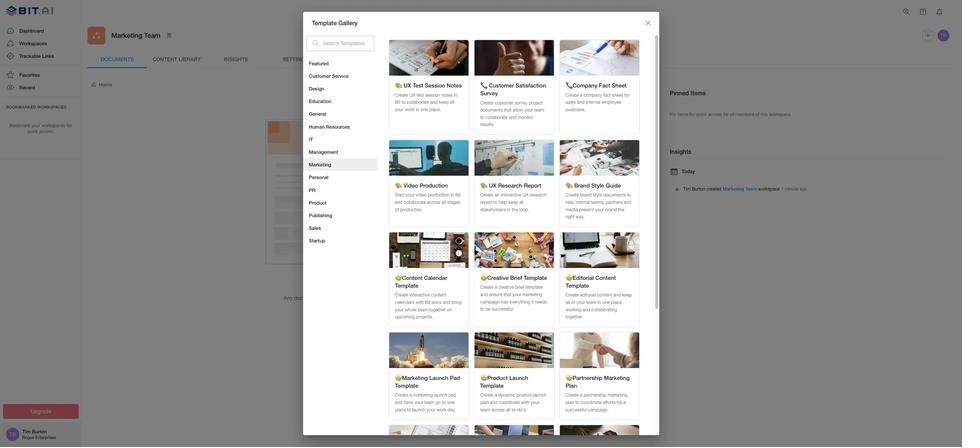 Task type: locate. For each thing, give the bounding box(es) containing it.
in right "notes"
[[454, 93, 457, 98]]

2 horizontal spatial bit
[[455, 193, 461, 198]]

team up projects.
[[418, 308, 428, 313]]

template inside 🤩editorial content template
[[566, 283, 589, 289]]

bit for 🤩content calendar template
[[425, 300, 431, 305]]

create up working
[[566, 293, 579, 298]]

created inside tim burton created marketing team workspace 1 minute ago
[[707, 187, 722, 192]]

🤩marketing
[[395, 375, 428, 382]]

0 horizontal spatial be
[[415, 296, 421, 301]]

1 horizontal spatial have
[[404, 400, 413, 406]]

calendars
[[395, 300, 414, 305]]

ux for test
[[404, 82, 411, 89]]

create inside create brand style documents to help internal teams, partners and media present your brand the right way.
[[566, 193, 579, 198]]

0 horizontal spatial customer
[[309, 73, 331, 79]]

team inside the create a dynamic product launch plan and coordinate with your team across all to-do's.
[[480, 408, 490, 413]]

0 vertical spatial across
[[427, 200, 440, 205]]

marketing up it
[[523, 292, 543, 298]]

all inside create ux test session notes in bit to collaborate and keep all your work in one place.
[[450, 100, 455, 105]]

a for 🤩marketing launch pad template
[[410, 393, 412, 398]]

all down "notes"
[[450, 100, 455, 105]]

and inside the create a dynamic product launch plan and coordinate with your team across all to-do's.
[[490, 400, 498, 406]]

template inside 🤩content calendar template
[[395, 283, 419, 289]]

0 horizontal spatial keep
[[439, 100, 449, 105]]

2 launch from the left
[[510, 375, 528, 382]]

create a dynamic product launch plan and coordinate with your team across all to-do's.
[[480, 393, 547, 413]]

and
[[430, 100, 438, 105], [577, 100, 585, 105], [509, 115, 517, 120], [395, 200, 403, 205], [624, 200, 631, 205], [480, 292, 488, 298], [614, 293, 621, 298], [443, 300, 450, 305], [583, 308, 590, 313], [395, 400, 403, 406], [490, 400, 498, 406]]

launch
[[429, 375, 448, 382], [510, 375, 528, 382]]

collaborate down test
[[407, 100, 429, 105]]

video
[[404, 182, 418, 189]]

upcoming
[[395, 315, 415, 320]]

your down brief at the right bottom
[[513, 292, 521, 298]]

team inside create interactive content calendars with bit docs and bring your whole team together on upcoming projects.
[[418, 308, 428, 313]]

team down editorial
[[587, 300, 597, 305]]

your down calendars on the left bottom of the page
[[395, 308, 404, 313]]

1 vertical spatial created
[[345, 296, 363, 301]]

customer
[[309, 73, 331, 79], [489, 82, 514, 89]]

tim burton rogue enterprises
[[22, 429, 56, 440]]

for inside 'create a company fact sheet for sales and internal employee purposes.'
[[625, 93, 630, 98]]

create for 📞company fact sheet
[[566, 93, 579, 98]]

work down go
[[437, 408, 447, 413]]

1 launch from the left
[[429, 375, 448, 382]]

pr button
[[303, 184, 377, 197]]

1 horizontal spatial across
[[492, 408, 505, 413]]

burton inside the tim burton rogue enterprises
[[32, 429, 47, 435]]

to inside create a partnership marketing plan to coordinate efforts for a successful campaign.
[[576, 400, 580, 406]]

help up media
[[566, 200, 574, 205]]

🎨 ux test session notes
[[395, 82, 462, 89]]

1 vertical spatial workspace
[[379, 296, 405, 301]]

content for 🤩content calendar template
[[431, 293, 446, 298]]

1 horizontal spatial work
[[437, 408, 447, 413]]

1 vertical spatial content
[[596, 275, 616, 281]]

help
[[499, 200, 507, 205], [566, 200, 574, 205]]

stakeholders
[[480, 207, 506, 213]]

0 horizontal spatial workspace
[[379, 296, 405, 301]]

in left loop.
[[507, 207, 511, 213]]

1 vertical spatial documents
[[604, 193, 626, 198]]

the inside create brand style documents to help internal teams, partners and media present your brand the right way.
[[618, 207, 625, 213]]

favorites
[[19, 72, 40, 78]]

2 horizontal spatial documents
[[604, 193, 626, 198]]

1 vertical spatial quick
[[27, 129, 38, 134]]

access.
[[39, 129, 54, 134]]

of up working
[[571, 300, 575, 305]]

1 horizontal spatial team
[[746, 186, 757, 192]]

whole
[[405, 308, 417, 313]]

1 horizontal spatial brand
[[605, 207, 617, 213]]

1 vertical spatial place
[[395, 408, 406, 413]]

team inside create editorial content and keep all of your team in one place working and collaborating together.
[[587, 300, 597, 305]]

create an interactive ux research report to help keep all stakeholders in the loop.
[[480, 193, 547, 213]]

create for 🎨 ux research report
[[480, 193, 494, 198]]

and inside create ux test session notes in bit to collaborate and keep all your work in one place.
[[430, 100, 438, 105]]

place inside "create a marketing launch pad and have your team go to one place to launch your work day."
[[395, 408, 406, 413]]

2 horizontal spatial marketing
[[608, 393, 628, 398]]

tab list containing documents
[[88, 50, 951, 68]]

1 vertical spatial one
[[602, 300, 610, 305]]

documents down customer
[[480, 108, 503, 113]]

2 help from the left
[[566, 200, 574, 205]]

1 horizontal spatial marketing
[[523, 292, 543, 298]]

0 horizontal spatial with
[[416, 300, 424, 305]]

internal inside 'create a company fact sheet for sales and internal employee purposes.'
[[586, 100, 601, 105]]

a
[[580, 93, 583, 98], [495, 285, 497, 290], [410, 393, 412, 398], [495, 393, 497, 398], [580, 393, 583, 398], [624, 400, 626, 406]]

1 vertical spatial tb
[[9, 432, 16, 438]]

your down product
[[531, 400, 540, 406]]

to down 🎨 ux test session notes
[[402, 100, 406, 105]]

template down the 🤩product
[[480, 383, 504, 389]]

your up access.
[[31, 123, 40, 128]]

a inside 'create a company fact sheet for sales and internal employee purposes.'
[[580, 93, 583, 98]]

2 horizontal spatial launch
[[533, 393, 547, 398]]

create inside create a partnership marketing plan to coordinate efforts for a successful campaign.
[[566, 393, 579, 398]]

all inside create editorial content and keep all of your team in one place working and collaborating together.
[[566, 300, 570, 305]]

and up purposes.
[[577, 100, 585, 105]]

collaborate
[[407, 100, 429, 105], [486, 115, 508, 120], [404, 200, 426, 205]]

1 plan from the left
[[480, 400, 489, 406]]

1 horizontal spatial keep
[[509, 200, 518, 205]]

1 horizontal spatial created
[[707, 187, 722, 192]]

0 horizontal spatial created
[[345, 296, 363, 301]]

burton
[[692, 187, 705, 192], [32, 429, 47, 435]]

your
[[395, 107, 404, 112], [525, 108, 533, 113], [31, 123, 40, 128], [406, 193, 415, 198], [595, 207, 604, 213], [513, 292, 521, 298], [577, 300, 585, 305], [395, 308, 404, 313], [415, 400, 423, 406], [531, 400, 540, 406], [427, 408, 436, 413]]

1 content from the left
[[431, 293, 446, 298]]

template up template
[[524, 275, 547, 281]]

team
[[144, 31, 161, 39], [746, 186, 757, 192]]

interactive down 🎨 ux research report
[[501, 193, 522, 198]]

🎨 left test
[[395, 82, 402, 89]]

collaborate inside create customer survey project documents that allow your team to collaborate and monitor results.
[[486, 115, 508, 120]]

satisfaction
[[516, 82, 546, 89]]

for right sheet
[[625, 93, 630, 98]]

all inside the create a dynamic product launch plan and coordinate with your team across all to-do's.
[[506, 408, 511, 413]]

this right members
[[761, 112, 768, 117]]

1 horizontal spatial documents
[[480, 108, 503, 113]]

team inside "create a marketing launch pad and have your team go to one place to launch your work day."
[[425, 400, 435, 406]]

create inside 'create a company fact sheet for sales and internal employee purposes.'
[[566, 93, 579, 98]]

ensure
[[489, 292, 503, 298]]

a left partnership
[[580, 393, 583, 398]]

tab list
[[88, 50, 951, 68]]

2 vertical spatial keep
[[622, 293, 632, 298]]

create up calendars on the left bottom of the page
[[395, 293, 408, 298]]

one up day.
[[447, 400, 455, 406]]

2 content from the left
[[597, 293, 612, 298]]

that down customer
[[504, 108, 512, 113]]

one
[[421, 107, 428, 112], [602, 300, 610, 305], [447, 400, 455, 406]]

0 horizontal spatial bit
[[395, 100, 401, 105]]

1 coordinate from the left
[[499, 400, 520, 406]]

survey
[[515, 100, 528, 106]]

internal inside create brand style documents to help internal teams, partners and media present your brand the right way.
[[576, 200, 590, 205]]

bookmark
[[10, 123, 30, 128]]

create inside "create a marketing launch pad and have your team go to one place to launch your work day."
[[395, 393, 408, 398]]

1 horizontal spatial or
[[454, 296, 459, 301]]

place up collaborating
[[611, 300, 622, 305]]

0 vertical spatial interactive
[[501, 193, 522, 198]]

documents inside create customer survey project documents that allow your team to collaborate and monitor results.
[[480, 108, 503, 113]]

0 vertical spatial customer
[[309, 73, 331, 79]]

0 vertical spatial documents
[[480, 108, 503, 113]]

🤩marketing launch pad template image
[[389, 333, 469, 369]]

bookmarked workspaces
[[6, 104, 66, 109]]

template for 🤩content calendar template
[[395, 283, 419, 289]]

1 vertical spatial work
[[437, 408, 447, 413]]

0 vertical spatial one
[[421, 107, 428, 112]]

and right working
[[583, 308, 590, 313]]

in up stages
[[451, 193, 454, 198]]

0 horizontal spatial documents
[[294, 296, 320, 301]]

launch inside 🤩product launch template
[[510, 375, 528, 382]]

an
[[495, 193, 500, 198]]

2 vertical spatial bit
[[425, 300, 431, 305]]

0 horizontal spatial tim
[[22, 429, 30, 435]]

access
[[708, 112, 722, 117]]

bit up stages
[[455, 193, 461, 198]]

2 coordinate from the left
[[581, 400, 602, 406]]

that
[[504, 108, 512, 113], [504, 292, 512, 298]]

items
[[691, 89, 706, 97]]

tim inside the tim burton rogue enterprises
[[22, 429, 30, 435]]

2 vertical spatial one
[[447, 400, 455, 406]]

1 horizontal spatial burton
[[692, 187, 705, 192]]

brand down "brand"
[[580, 193, 592, 198]]

1 help from the left
[[499, 200, 507, 205]]

0 horizontal spatial workspace.
[[386, 303, 413, 309]]

or right you
[[454, 296, 459, 301]]

burton for marketing
[[692, 187, 705, 192]]

🎨 ux test session notes image
[[389, 40, 469, 76]]

created
[[707, 187, 722, 192], [345, 296, 363, 301]]

content up docs
[[431, 293, 446, 298]]

🤩online event planning template image
[[389, 426, 469, 448]]

a inside "create a marketing launch pad and have your team go to one place to launch your work day."
[[410, 393, 412, 398]]

tim for marketing
[[683, 187, 691, 192]]

design
[[309, 86, 324, 92]]

template gallery dialog
[[303, 12, 659, 448]]

be inside any documents or folders created in this workspace will be visible to you or to anyone added to this workspace.
[[415, 296, 421, 301]]

0 vertical spatial work
[[405, 107, 415, 112]]

content up editorial
[[596, 275, 616, 281]]

for
[[625, 93, 630, 98], [690, 112, 695, 117], [724, 112, 729, 117], [67, 123, 72, 128], [617, 400, 622, 406]]

1 vertical spatial customer
[[489, 82, 514, 89]]

launch up product
[[510, 375, 528, 382]]

create down the plan on the bottom right of the page
[[566, 393, 579, 398]]

place.
[[429, 107, 441, 112]]

create inside create editorial content and keep all of your team in one place working and collaborating together.
[[566, 293, 579, 298]]

of right members
[[756, 112, 760, 117]]

workspace inside tim burton created marketing team workspace 1 minute ago
[[758, 187, 780, 192]]

a down 🤩marketing
[[410, 393, 412, 398]]

a inside the create a dynamic product launch plan and coordinate with your team across all to-do's.
[[495, 393, 497, 398]]

0 horizontal spatial the
[[512, 207, 518, 213]]

education button
[[303, 95, 377, 108]]

1 horizontal spatial coordinate
[[581, 400, 602, 406]]

workspace. down will
[[386, 303, 413, 309]]

to up successful
[[576, 400, 580, 406]]

2 vertical spatial this
[[376, 303, 385, 309]]

1 horizontal spatial of
[[571, 300, 575, 305]]

🎨 for 🎨 ux test session notes
[[395, 82, 402, 89]]

team down project
[[535, 108, 545, 113]]

1 vertical spatial keep
[[509, 200, 518, 205]]

1 vertical spatial across
[[492, 408, 505, 413]]

0 horizontal spatial help
[[499, 200, 507, 205]]

campaign.
[[588, 408, 609, 413]]

to inside create brand style documents to help internal teams, partners and media present your brand the right way.
[[627, 193, 631, 198]]

plan up successful
[[566, 400, 574, 406]]

interactive down 🤩content calendar template
[[410, 293, 430, 298]]

template down 🤩marketing
[[395, 383, 419, 389]]

🎨 video production
[[395, 182, 448, 189]]

2 plan from the left
[[566, 400, 574, 406]]

1 the from the left
[[512, 207, 518, 213]]

create a marketing launch pad and have your team go to one place to launch your work day.
[[395, 393, 456, 413]]

in inside create an interactive ux research report to help keep all stakeholders in the loop.
[[507, 207, 511, 213]]

work inside create ux test session notes in bit to collaborate and keep all your work in one place.
[[405, 107, 415, 112]]

be inside the create a creative brief template and ensure that your marketing campaign has everything it needs to be successful.
[[486, 307, 491, 312]]

plan inside the create a dynamic product launch plan and coordinate with your team across all to-do's.
[[480, 400, 489, 406]]

2 horizontal spatial keep
[[622, 293, 632, 298]]

0 vertical spatial workspace
[[758, 187, 780, 192]]

1 or from the left
[[322, 296, 326, 301]]

🤩editorial
[[566, 275, 594, 281]]

a left dynamic
[[495, 393, 497, 398]]

personal
[[309, 175, 329, 181]]

for right "items"
[[690, 112, 695, 117]]

pinned items
[[670, 89, 706, 97]]

1 horizontal spatial the
[[618, 207, 625, 213]]

your inside create editorial content and keep all of your team in one place working and collaborating together.
[[577, 300, 585, 305]]

your inside the create a dynamic product launch plan and coordinate with your team across all to-do's.
[[531, 400, 540, 406]]

0 vertical spatial place
[[611, 300, 622, 305]]

today
[[682, 168, 695, 174]]

2 the from the left
[[618, 207, 625, 213]]

🤩content
[[395, 275, 423, 281]]

0 vertical spatial tim
[[683, 187, 691, 192]]

production
[[420, 182, 448, 189]]

customer up the 'survey'
[[489, 82, 514, 89]]

1 horizontal spatial tb
[[941, 33, 947, 38]]

2 horizontal spatial of
[[756, 112, 760, 117]]

1 horizontal spatial help
[[566, 200, 574, 205]]

create for 📞 customer satisfaction survey
[[480, 100, 494, 106]]

ux for test
[[410, 93, 415, 98]]

create for 🎨 ux test session notes
[[395, 93, 408, 98]]

this up more
[[376, 303, 385, 309]]

documents up "partners"
[[604, 193, 626, 198]]

tim for enterprises
[[22, 429, 30, 435]]

the down "partners"
[[618, 207, 625, 213]]

1 horizontal spatial launch
[[434, 393, 447, 398]]

1 horizontal spatial quick
[[696, 112, 707, 117]]

a for 🤩product launch template
[[495, 393, 497, 398]]

create inside create customer survey project documents that allow your team to collaborate and monitor results.
[[480, 100, 494, 106]]

template left gallery
[[312, 19, 337, 26]]

0 vertical spatial of
[[756, 112, 760, 117]]

team left to-
[[480, 408, 490, 413]]

template
[[312, 19, 337, 26], [524, 275, 547, 281], [395, 283, 419, 289], [566, 283, 589, 289], [395, 383, 419, 389], [480, 383, 504, 389]]

workspace left 1
[[758, 187, 780, 192]]

team inside create customer survey project documents that allow your team to collaborate and monitor results.
[[535, 108, 545, 113]]

workspace. inside any documents or folders created in this workspace will be visible to you or to anyone added to this workspace.
[[386, 303, 413, 309]]

interactive inside create an interactive ux research report to help keep all stakeholders in the loop.
[[501, 193, 522, 198]]

0 horizontal spatial tb
[[9, 432, 16, 438]]

2 vertical spatial of
[[571, 300, 575, 305]]

fact
[[604, 93, 611, 98]]

0 vertical spatial bit
[[395, 100, 401, 105]]

0 horizontal spatial quick
[[27, 129, 38, 134]]

create inside create interactive content calendars with bit docs and bring your whole team together on upcoming projects.
[[395, 293, 408, 298]]

a inside the create a creative brief template and ensure that your marketing campaign has everything it needs to be successful.
[[495, 285, 497, 290]]

one inside create editorial content and keep all of your team in one place working and collaborating together.
[[602, 300, 610, 305]]

coordinate
[[499, 400, 520, 406], [581, 400, 602, 406]]

💵case study template image
[[475, 426, 554, 448]]

work left place. on the left top of the page
[[405, 107, 415, 112]]

1 horizontal spatial bit
[[425, 300, 431, 305]]

1 vertical spatial brand
[[605, 207, 617, 213]]

the inside create an interactive ux research report to help keep all stakeholders in the loop.
[[512, 207, 518, 213]]

create inside the create a dynamic product launch plan and coordinate with your team across all to-do's.
[[480, 393, 494, 398]]

product
[[309, 200, 327, 206]]

0 horizontal spatial of
[[395, 207, 399, 213]]

work
[[405, 107, 415, 112], [437, 408, 447, 413]]

across down production
[[427, 200, 440, 205]]

across left to-
[[492, 408, 505, 413]]

2 vertical spatial documents
[[294, 296, 320, 301]]

0 vertical spatial burton
[[692, 187, 705, 192]]

home
[[99, 82, 112, 88]]

interactive inside create interactive content calendars with bit docs and bring your whole team together on upcoming projects.
[[410, 293, 430, 298]]

internal up present
[[576, 200, 590, 205]]

for inside bookmark your workspaces for quick access.
[[67, 123, 72, 128]]

and down 🤩product launch template
[[490, 400, 498, 406]]

1 horizontal spatial plan
[[566, 400, 574, 406]]

go
[[436, 400, 441, 406]]

minute
[[785, 187, 799, 192]]

template gallery
[[312, 19, 358, 26]]

1 horizontal spatial launch
[[510, 375, 528, 382]]

production.
[[400, 207, 423, 213]]

your inside the create a creative brief template and ensure that your marketing campaign has everything it needs to be successful.
[[513, 292, 521, 298]]

all
[[450, 100, 455, 105], [730, 112, 735, 117], [442, 200, 446, 205], [520, 200, 524, 205], [566, 300, 570, 305], [506, 408, 511, 413]]

for right workspaces
[[67, 123, 72, 128]]

marketing button
[[303, 159, 377, 171]]

1 horizontal spatial interactive
[[501, 193, 522, 198]]

ux inside create ux test session notes in bit to collaborate and keep all your work in one place.
[[410, 93, 415, 98]]

launch inside the create a dynamic product launch plan and coordinate with your team across all to-do's.
[[533, 393, 547, 398]]

create brand style documents to help internal teams, partners and media present your brand the right way.
[[566, 193, 631, 220]]

bit inside create interactive content calendars with bit docs and bring your whole team together on upcoming projects.
[[425, 300, 431, 305]]

1 horizontal spatial one
[[447, 400, 455, 406]]

to
[[402, 100, 406, 105], [480, 115, 484, 120], [627, 193, 631, 198], [494, 200, 498, 205], [438, 296, 443, 301], [460, 296, 465, 301], [370, 303, 375, 309], [480, 307, 484, 312], [442, 400, 446, 406], [576, 400, 580, 406], [407, 408, 411, 413]]

loop.
[[519, 207, 529, 213]]

created up the added
[[345, 296, 363, 301]]

and down session
[[430, 100, 438, 105]]

1 vertical spatial interactive
[[410, 293, 430, 298]]

notes
[[442, 93, 453, 98]]

insights
[[224, 56, 248, 62], [670, 148, 692, 155]]

coordinate down dynamic
[[499, 400, 520, 406]]

in up the added
[[364, 296, 368, 301]]

keep
[[439, 100, 449, 105], [509, 200, 518, 205], [622, 293, 632, 298]]

1 vertical spatial workspace.
[[386, 303, 413, 309]]

and down start
[[395, 200, 403, 205]]

you
[[444, 296, 453, 301]]

to inside the create a creative brief template and ensure that your marketing campaign has everything it needs to be successful.
[[480, 307, 484, 312]]

calendar
[[424, 275, 447, 281]]

place down 🤩marketing
[[395, 408, 406, 413]]

🤩content calendar template image
[[389, 233, 469, 268]]

0 vertical spatial quick
[[696, 112, 707, 117]]

📞 customer satisfaction survey image
[[475, 40, 554, 76]]

project
[[529, 100, 543, 106]]

a for 🤩partnership marketing plan
[[580, 393, 583, 398]]

launch for 🤩product
[[510, 375, 528, 382]]

content
[[431, 293, 446, 298], [597, 293, 612, 298]]

all up loop.
[[520, 200, 524, 205]]

all down production
[[442, 200, 446, 205]]

launch inside 🤩marketing launch pad template
[[429, 375, 448, 382]]

tim up rogue
[[22, 429, 30, 435]]

a down 📞company
[[580, 93, 583, 98]]

your inside bookmark your workspaces for quick access.
[[31, 123, 40, 128]]

0 horizontal spatial work
[[405, 107, 415, 112]]

1 horizontal spatial insights
[[670, 148, 692, 155]]

ux for research
[[489, 182, 497, 189]]

favorites button
[[0, 69, 82, 81]]

workspace down documents.
[[379, 296, 405, 301]]

🤩product launch template image
[[475, 333, 554, 369]]

and right "partners"
[[624, 200, 631, 205]]

create for 🤩content calendar template
[[395, 293, 408, 298]]

1 horizontal spatial with
[[521, 400, 530, 406]]

your up monitor
[[525, 108, 533, 113]]

💵sales content assets image
[[560, 426, 639, 448]]

1 horizontal spatial content
[[597, 293, 612, 298]]

0 vertical spatial have
[[359, 281, 372, 288]]

0 vertical spatial brand
[[580, 193, 592, 198]]

create inside create an interactive ux research report to help keep all stakeholders in the loop.
[[480, 193, 494, 198]]

1 vertical spatial with
[[521, 400, 530, 406]]

to inside create customer survey project documents that allow your team to collaborate and monitor results.
[[480, 115, 484, 120]]

tb button
[[937, 29, 951, 43]]

quick left access
[[696, 112, 707, 117]]

1 horizontal spatial workspace.
[[769, 112, 792, 117]]

recent
[[19, 85, 35, 91]]

1 horizontal spatial be
[[486, 307, 491, 312]]

template down 🤩content
[[395, 283, 419, 289]]

that inside create customer survey project documents that allow your team to collaborate and monitor results.
[[504, 108, 512, 113]]

team left bookmark 'icon'
[[144, 31, 161, 39]]

to right "style"
[[627, 193, 631, 198]]

📞 customer satisfaction survey
[[480, 82, 546, 97]]

marketing down 🤩marketing launch pad template
[[413, 393, 433, 398]]

one up collaborating
[[602, 300, 610, 305]]

your inside start your video production in bit and collaborate across all stages of production.
[[406, 193, 415, 198]]

🎨 up start
[[395, 182, 402, 189]]

0 horizontal spatial place
[[395, 408, 406, 413]]

create ux test session notes in bit to collaborate and keep all your work in one place.
[[395, 93, 457, 112]]

1 horizontal spatial place
[[611, 300, 622, 305]]

marketing up efforts at the bottom right of page
[[608, 393, 628, 398]]

tim
[[683, 187, 691, 192], [22, 429, 30, 435]]

content up collaborating
[[597, 293, 612, 298]]

🎨 left "brand"
[[566, 182, 573, 189]]

and up campaign
[[480, 292, 488, 298]]

0 horizontal spatial across
[[427, 200, 440, 205]]

content inside 🤩editorial content template
[[596, 275, 616, 281]]

🤩creative brief template image
[[475, 233, 554, 268]]

0 vertical spatial that
[[504, 108, 512, 113]]

1
[[781, 187, 784, 192]]

0 horizontal spatial brand
[[580, 193, 592, 198]]

content inside create interactive content calendars with bit docs and bring your whole team together on upcoming projects.
[[431, 293, 446, 298]]

create for 🤩marketing launch pad template
[[395, 393, 408, 398]]

or left folders
[[322, 296, 326, 301]]

0 horizontal spatial interactive
[[410, 293, 430, 298]]

team for satisfaction
[[535, 108, 545, 113]]

be right will
[[415, 296, 421, 301]]

template down "🤩editorial"
[[566, 283, 589, 289]]

marketing inside 🤩partnership marketing plan
[[604, 375, 630, 382]]

content down bookmark 'icon'
[[153, 56, 177, 62]]

create down 🤩marketing
[[395, 393, 408, 398]]

that down creative
[[504, 292, 512, 298]]

pad
[[449, 393, 456, 398]]

1 vertical spatial burton
[[32, 429, 47, 435]]

interactive
[[501, 193, 522, 198], [410, 293, 430, 298]]

1 vertical spatial internal
[[576, 200, 590, 205]]

workspaces button
[[0, 37, 82, 50]]

create down the 'survey'
[[480, 100, 494, 106]]

0 horizontal spatial content
[[431, 293, 446, 298]]

bit inside start your video production in bit and collaborate across all stages of production.
[[455, 193, 461, 198]]



Task type: describe. For each thing, give the bounding box(es) containing it.
0 horizontal spatial team
[[144, 31, 161, 39]]

human resources
[[309, 124, 350, 130]]

start
[[395, 193, 405, 198]]

work inside "create a marketing launch pad and have your team go to one place to launch your work day."
[[437, 408, 447, 413]]

marketing inside the create a creative brief template and ensure that your marketing campaign has everything it needs to be successful.
[[523, 292, 543, 298]]

links
[[42, 53, 54, 59]]

visible
[[422, 296, 437, 301]]

collaborate inside start your video production in bit and collaborate across all stages of production.
[[404, 200, 426, 205]]

production
[[428, 193, 449, 198]]

content for 🤩editorial content template
[[597, 293, 612, 298]]

🎨 for 🎨 ux research report
[[480, 182, 488, 189]]

with inside the create a dynamic product launch plan and coordinate with your team across all to-do's.
[[521, 400, 530, 406]]

editorial
[[580, 293, 596, 298]]

marketing inside create a partnership marketing plan to coordinate efforts for a successful campaign.
[[608, 393, 628, 398]]

campaign
[[480, 300, 500, 305]]

brief
[[515, 285, 524, 290]]

do's.
[[517, 408, 527, 413]]

workspaces
[[41, 123, 65, 128]]

Search Templates... search field
[[323, 36, 374, 51]]

upgrade
[[30, 408, 51, 415]]

brief
[[510, 275, 522, 281]]

🤩content calendar template
[[395, 275, 447, 289]]

marketing inside "create a marketing launch pad and have your team go to one place to launch your work day."
[[413, 393, 433, 398]]

keep inside create ux test session notes in bit to collaborate and keep all your work in one place.
[[439, 100, 449, 105]]

one inside "create a marketing launch pad and have your team go to one place to launch your work day."
[[447, 400, 455, 406]]

place inside create editorial content and keep all of your team in one place working and collaborating together.
[[611, 300, 622, 305]]

workspace inside any documents or folders created in this workspace will be visible to you or to anyone added to this workspace.
[[379, 296, 405, 301]]

marketing inside marketing button
[[309, 162, 331, 168]]

to down 🤩marketing
[[407, 408, 411, 413]]

to right you
[[460, 296, 465, 301]]

ago
[[800, 187, 807, 192]]

way.
[[576, 215, 585, 220]]

launch for 🤩marketing
[[429, 375, 448, 382]]

create inside button
[[624, 81, 640, 88]]

quick inside bookmark your workspaces for quick access.
[[27, 129, 38, 134]]

and inside create customer survey project documents that allow your team to collaborate and monitor results.
[[509, 115, 517, 120]]

create for 🤩product launch template
[[480, 393, 494, 398]]

report
[[524, 182, 542, 189]]

to-
[[512, 408, 517, 413]]

with inside create interactive content calendars with bit docs and bring your whole team together on upcoming projects.
[[416, 300, 424, 305]]

📞company fact sheet image
[[560, 40, 639, 76]]

purposes.
[[566, 107, 586, 112]]

rogue
[[22, 436, 34, 440]]

documents.
[[385, 281, 418, 288]]

enterprises
[[35, 436, 56, 440]]

team for template
[[587, 300, 597, 305]]

for inside create a partnership marketing plan to coordinate efforts for a successful campaign.
[[617, 400, 622, 406]]

🤩creative
[[480, 275, 509, 281]]

0 vertical spatial content
[[153, 56, 177, 62]]

documents link
[[88, 50, 147, 68]]

and inside create interactive content calendars with bit docs and bring your whole team together on upcoming projects.
[[443, 300, 450, 305]]

customer inside 📞 customer satisfaction survey
[[489, 82, 514, 89]]

trackable links
[[19, 53, 54, 59]]

0 horizontal spatial insights
[[224, 56, 248, 62]]

for right access
[[724, 112, 729, 117]]

folders
[[328, 296, 344, 301]]

bit inside create ux test session notes in bit to collaborate and keep all your work in one place.
[[395, 100, 401, 105]]

session
[[425, 93, 440, 98]]

across inside the create a dynamic product launch plan and coordinate with your team across all to-do's.
[[492, 408, 505, 413]]

help inside create an interactive ux research report to help keep all stakeholders in the loop.
[[499, 200, 507, 205]]

1 vertical spatial insights
[[670, 148, 692, 155]]

your left day.
[[427, 408, 436, 413]]

0 horizontal spatial have
[[359, 281, 372, 288]]

allow
[[513, 108, 523, 113]]

🎨 for 🎨 brand style guide
[[566, 182, 573, 189]]

0 horizontal spatial launch
[[412, 408, 426, 413]]

fact
[[599, 82, 611, 89]]

gallery
[[339, 19, 358, 26]]

upgrade button
[[3, 404, 79, 419]]

plan inside create a partnership marketing plan to coordinate efforts for a successful campaign.
[[566, 400, 574, 406]]

ux inside create an interactive ux research report to help keep all stakeholders in the loop.
[[523, 193, 529, 198]]

your inside create brand style documents to help internal teams, partners and media present your brand the right way.
[[595, 207, 604, 213]]

stages
[[447, 200, 461, 205]]

all inside create an interactive ux research report to help keep all stakeholders in the loop.
[[520, 200, 524, 205]]

template for 🤩editorial content template
[[566, 283, 589, 289]]

keep inside create an interactive ux research report to help keep all stakeholders in the loop.
[[509, 200, 518, 205]]

across inside start your video production in bit and collaborate across all stages of production.
[[427, 200, 440, 205]]

create for 🤩partnership marketing plan
[[566, 393, 579, 398]]

right
[[566, 215, 575, 220]]

template for 🤩product launch template
[[480, 383, 504, 389]]

startup button
[[303, 235, 377, 247]]

on
[[447, 308, 452, 313]]

all left members
[[730, 112, 735, 117]]

items
[[678, 112, 688, 117]]

human resources button
[[303, 120, 377, 133]]

customer service
[[309, 73, 349, 79]]

pin items for quick access for all members of this workspace.
[[670, 112, 792, 117]]

to inside create ux test session notes in bit to collaborate and keep all your work in one place.
[[402, 100, 406, 105]]

any documents or folders created in this workspace will be visible to you or to anyone added to this workspace.
[[284, 296, 465, 309]]

to inside create an interactive ux research report to help keep all stakeholders in the loop.
[[494, 200, 498, 205]]

pr
[[309, 187, 316, 193]]

team for pad
[[425, 400, 435, 406]]

0 vertical spatial this
[[761, 112, 768, 117]]

a for 🤩creative brief template
[[495, 285, 497, 290]]

in down test
[[416, 107, 420, 112]]

to left you
[[438, 296, 443, 301]]

1 vertical spatial this
[[370, 296, 378, 301]]

your inside create customer survey project documents that allow your team to collaborate and monitor results.
[[525, 108, 533, 113]]

employee
[[602, 100, 621, 105]]

in inside start your video production in bit and collaborate across all stages of production.
[[451, 193, 454, 198]]

tb inside button
[[941, 33, 947, 38]]

sheet
[[612, 82, 627, 89]]

bookmark image
[[165, 31, 174, 40]]

you
[[331, 281, 341, 288]]

creative
[[499, 285, 514, 290]]

and up collaborating
[[614, 293, 621, 298]]

in inside create editorial content and keep all of your team in one place working and collaborating together.
[[598, 300, 601, 305]]

coordinate inside the create a dynamic product launch plan and coordinate with your team across all to-do's.
[[499, 400, 520, 406]]

and inside the create a creative brief template and ensure that your marketing campaign has everything it needs to be successful.
[[480, 292, 488, 298]]

template inside 🤩marketing launch pad template
[[395, 383, 419, 389]]

management
[[309, 149, 338, 155]]

more
[[376, 314, 388, 320]]

partnership
[[584, 393, 607, 398]]

have inside "create a marketing launch pad and have your team go to one place to launch your work day."
[[404, 400, 413, 406]]

you don't have any documents.
[[331, 281, 418, 288]]

🎨 brand style guide image
[[560, 140, 639, 176]]

keep inside create editorial content and keep all of your team in one place working and collaborating together.
[[622, 293, 632, 298]]

together
[[429, 308, 446, 313]]

all inside start your video production in bit and collaborate across all stages of production.
[[442, 200, 446, 205]]

resources
[[326, 124, 350, 130]]

template for 🤩creative brief template
[[524, 275, 547, 281]]

and inside create brand style documents to help internal teams, partners and media present your brand the right way.
[[624, 200, 631, 205]]

in inside any documents or folders created in this workspace will be visible to you or to anyone added to this workspace.
[[364, 296, 368, 301]]

a for 📞company fact sheet
[[580, 93, 583, 98]]

your inside create interactive content calendars with bit docs and bring your whole team together on upcoming projects.
[[395, 308, 404, 313]]

learn
[[361, 314, 374, 320]]

🤩editorial content template image
[[560, 233, 639, 268]]

any
[[374, 281, 383, 288]]

create customer survey project documents that allow your team to collaborate and monitor results.
[[480, 100, 545, 127]]

working
[[566, 308, 582, 313]]

sheet
[[612, 93, 623, 98]]

sales
[[566, 100, 576, 105]]

create new button
[[618, 77, 658, 92]]

media
[[566, 207, 578, 213]]

create a partnership marketing plan to coordinate efforts for a successful campaign.
[[566, 393, 628, 413]]

template
[[525, 285, 543, 290]]

and inside start your video production in bit and collaborate across all stages of production.
[[395, 200, 403, 205]]

collaborate inside create ux test session notes in bit to collaborate and keep all your work in one place.
[[407, 100, 429, 105]]

🤩product
[[480, 375, 508, 382]]

coordinate inside create a partnership marketing plan to coordinate efforts for a successful campaign.
[[581, 400, 602, 406]]

successful.
[[492, 307, 514, 312]]

🎨 ux research report image
[[475, 140, 554, 176]]

brand
[[574, 182, 590, 189]]

one inside create ux test session notes in bit to collaborate and keep all your work in one place.
[[421, 107, 428, 112]]

and inside 'create a company fact sheet for sales and internal employee purposes.'
[[577, 100, 585, 105]]

🎨 for 🎨 video production
[[395, 182, 402, 189]]

of inside start your video production in bit and collaborate across all stages of production.
[[395, 207, 399, 213]]

successful
[[566, 408, 587, 413]]

🤩partnership marketing plan
[[566, 375, 630, 389]]

customer
[[495, 100, 514, 106]]

trackable links button
[[0, 50, 82, 62]]

and inside "create a marketing launch pad and have your team go to one place to launch your work day."
[[395, 400, 403, 406]]

that inside the create a creative brief template and ensure that your marketing campaign has everything it needs to be successful.
[[504, 292, 512, 298]]

customer inside customer service button
[[309, 73, 331, 79]]

help inside create brand style documents to help internal teams, partners and media present your brand the right way.
[[566, 200, 574, 205]]

created inside any documents or folders created in this workspace will be visible to you or to anyone added to this workspace.
[[345, 296, 363, 301]]

create for 🎨 brand style guide
[[566, 193, 579, 198]]

bit for 🎨 video production
[[455, 193, 461, 198]]

projects.
[[416, 315, 433, 320]]

to right the added
[[370, 303, 375, 309]]

your inside create ux test session notes in bit to collaborate and keep all your work in one place.
[[395, 107, 404, 112]]

of inside create editorial content and keep all of your team in one place working and collaborating together.
[[571, 300, 575, 305]]

0 vertical spatial workspace.
[[769, 112, 792, 117]]

documents inside any documents or folders created in this workspace will be visible to you or to anyone added to this workspace.
[[294, 296, 320, 301]]

insights link
[[206, 50, 266, 68]]

🎨 video production image
[[389, 140, 469, 176]]

🤩product launch template
[[480, 375, 528, 389]]

create for 🤩creative brief template
[[480, 285, 494, 290]]

design button
[[303, 82, 377, 95]]

1 vertical spatial team
[[746, 186, 757, 192]]

bring
[[452, 300, 462, 305]]

members
[[736, 112, 755, 117]]

documents inside create brand style documents to help internal teams, partners and media present your brand the right way.
[[604, 193, 626, 198]]

🤩creative brief template
[[480, 275, 547, 281]]

create a creative brief template and ensure that your marketing campaign has everything it needs to be successful.
[[480, 285, 547, 312]]

2 or from the left
[[454, 296, 459, 301]]

a right efforts at the bottom right of page
[[624, 400, 626, 406]]

burton for enterprises
[[32, 429, 47, 435]]

service
[[332, 73, 349, 79]]

partners
[[606, 200, 623, 205]]

🤩partnership marketing plan image
[[560, 333, 639, 369]]

will
[[406, 296, 414, 301]]

create for 🤩editorial content template
[[566, 293, 579, 298]]

collaborating
[[592, 308, 617, 313]]

product button
[[303, 197, 377, 209]]

to right go
[[442, 400, 446, 406]]

your left go
[[415, 400, 423, 406]]

style
[[593, 193, 602, 198]]



Task type: vqa. For each thing, say whether or not it's contained in the screenshot.


